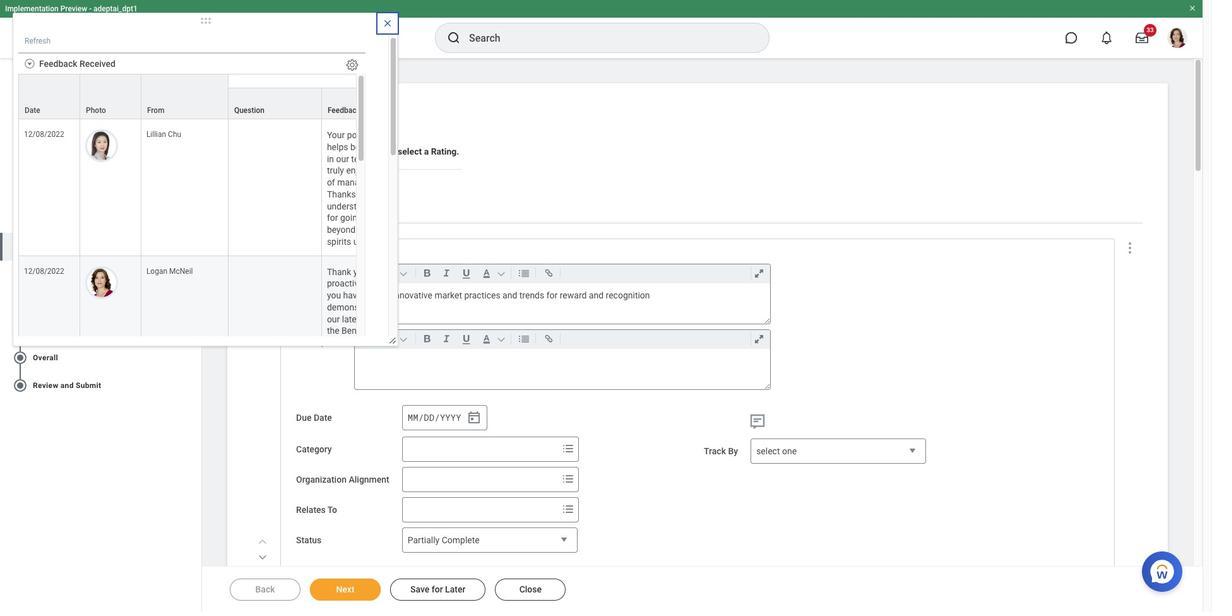 Task type: locate. For each thing, give the bounding box(es) containing it.
for right save
[[432, 585, 443, 595]]

-
[[89, 4, 92, 13], [69, 169, 73, 181]]

notifications large image
[[1101, 32, 1114, 44]]

0 vertical spatial error image
[[189, 323, 201, 338]]

- up the by:
[[69, 169, 73, 181]]

and inside thank you for the proactive approach you have demonstrated during our latest project on the benefits harmonization. this achievement surpassed my expectations, and it will make a significant impact for our company going forward.
[[382, 373, 396, 384]]

related actions vertical image
[[1123, 241, 1138, 256]]

0 vertical spatial format button
[[358, 267, 413, 281]]

1 vertical spatial format button
[[358, 332, 413, 346]]

prompts image
[[561, 442, 576, 457], [561, 472, 576, 487], [561, 502, 576, 518]]

2 row from the top
[[18, 88, 815, 119]]

bold image left italic image
[[419, 332, 436, 347]]

our down the significant
[[340, 409, 353, 419]]

goals
[[253, 111, 285, 126]]

and right reward at the left of the page
[[589, 291, 604, 301]]

Search Workday  search field
[[469, 24, 743, 52]]

feedback up your
[[328, 106, 361, 115]]

1 format button from the top
[[358, 267, 413, 281]]

0 vertical spatial the
[[383, 267, 396, 277]]

bold image left italic icon
[[419, 266, 436, 281]]

format button for description text box
[[358, 332, 413, 346]]

implementation preview -   adeptai_dpt1 banner
[[0, 0, 1203, 58]]

link image
[[540, 266, 557, 281]]

dd
[[424, 412, 435, 424]]

spirits
[[327, 237, 351, 247]]

1 horizontal spatial feedback
[[328, 106, 361, 115]]

1 vertical spatial you
[[327, 291, 341, 301]]

row containing comments
[[18, 74, 815, 120]]

1 vertical spatial prompts image
[[561, 472, 576, 487]]

activity stream image
[[749, 413, 767, 432]]

thank you for the proactive approach you have demonstrated during our latest project on the benefits harmonization. this achievement surpassed my expectations, and it will make a significant impact for our company going forward. row
[[18, 256, 815, 440]]

underline image
[[458, 266, 475, 281], [458, 332, 475, 347]]

action bar region
[[207, 567, 1203, 613]]

refresh
[[25, 37, 51, 45]]

01/01/2023
[[13, 169, 67, 181]]

due date group
[[402, 406, 487, 431]]

1 maximize image from the top
[[751, 266, 768, 281]]

practices
[[464, 291, 501, 301]]

2 format group from the top
[[358, 331, 773, 350]]

1 horizontal spatial manager
[[71, 79, 121, 94]]

1 horizontal spatial date
[[314, 413, 332, 423]]

format button up analyze
[[358, 267, 413, 281]]

0 vertical spatial a
[[424, 147, 429, 157]]

really
[[385, 130, 406, 140]]

description
[[296, 338, 341, 348]]

underline image right italic image
[[458, 332, 475, 347]]

you
[[354, 267, 368, 277], [327, 291, 341, 301]]

logan down 07/31/2023
[[76, 182, 104, 194]]

bold image
[[419, 266, 436, 281], [419, 332, 436, 347]]

1 vertical spatial bold image
[[419, 332, 436, 347]]

1 bold image from the top
[[419, 266, 436, 281]]

going down understanding at the left of the page
[[340, 213, 362, 223]]

2 12/08/2022 from the top
[[24, 267, 64, 276]]

1 vertical spatial date
[[314, 413, 332, 423]]

01/01/2023 - 07/31/2023 evaluated by: logan mcneil
[[13, 169, 139, 194]]

row down comments
[[18, 88, 815, 119]]

0 horizontal spatial mcneil
[[107, 182, 139, 194]]

select one button
[[751, 439, 927, 465]]

move section 1 down image
[[255, 550, 270, 566]]

list
[[0, 228, 201, 405]]

next
[[336, 585, 355, 595]]

radio custom image for overall
[[13, 350, 28, 366]]

dialog
[[13, 13, 815, 613]]

1 vertical spatial logan
[[146, 267, 167, 276]]

0 horizontal spatial manager
[[13, 118, 53, 130]]

next button
[[310, 579, 381, 601]]

row
[[18, 74, 815, 120], [18, 88, 815, 119]]

and left trends
[[503, 291, 518, 301]]

0 horizontal spatial -
[[69, 169, 73, 181]]

2 underline image from the top
[[458, 332, 475, 347]]

for right trends
[[547, 291, 558, 301]]

mcneil
[[107, 182, 139, 194], [169, 267, 193, 276]]

understanding
[[327, 201, 384, 211]]

0 horizontal spatial complete
[[13, 79, 67, 94]]

format button down project
[[358, 332, 413, 346]]

overall link
[[0, 344, 201, 372]]

question
[[234, 106, 265, 115]]

surpassed
[[327, 362, 368, 372]]

mcneil inside 01/01/2023 - 07/31/2023 evaluated by: logan mcneil
[[107, 182, 139, 194]]

preview
[[60, 4, 87, 13]]

0 horizontal spatial a
[[366, 385, 371, 395]]

Description text field
[[355, 350, 770, 390]]

3 error image from the top
[[189, 378, 201, 393]]

feedback for feedback received
[[39, 59, 77, 69]]

row up really
[[18, 74, 815, 120]]

/
[[419, 412, 424, 424], [435, 412, 440, 424]]

1 horizontal spatial you
[[354, 267, 368, 277]]

profile logan mcneil image
[[1168, 28, 1188, 51]]

calendar image
[[467, 411, 482, 426]]

and
[[381, 147, 396, 157], [375, 154, 390, 164], [386, 201, 400, 211], [390, 213, 405, 223], [503, 291, 518, 301], [589, 291, 604, 301], [382, 373, 396, 384], [61, 381, 74, 390]]

error image
[[189, 323, 201, 338], [189, 350, 201, 366], [189, 378, 201, 393]]

mm / dd / yyyy
[[408, 412, 461, 424]]

a left rating.
[[424, 147, 429, 157]]

0 horizontal spatial the
[[327, 326, 340, 336]]

date up maria
[[25, 106, 40, 115]]

12/08/2022 for your positivity really helps boost morale in our team, and i truly enjoy your style of management. thanks for being understanding and for going above and beyond to keep our spirits up!
[[24, 130, 64, 139]]

error image inside review and submit "link"
[[189, 378, 201, 393]]

0 horizontal spatial date
[[25, 106, 40, 115]]

for down management.
[[358, 189, 369, 199]]

1 vertical spatial underline image
[[458, 332, 475, 347]]

logan left error icon
[[146, 267, 167, 276]]

of
[[327, 178, 335, 188]]

actions
[[18, 152, 41, 159]]

your
[[327, 130, 345, 140]]

12/08/2022 up the actions
[[24, 130, 64, 139]]

competencies
[[33, 270, 84, 279]]

0 vertical spatial bold image
[[419, 266, 436, 281]]

1 vertical spatial mcneil
[[169, 267, 193, 276]]

radio custom image
[[13, 267, 28, 282], [13, 295, 28, 310], [13, 323, 28, 338], [13, 350, 28, 366]]

1 horizontal spatial -
[[89, 4, 92, 13]]

format for goal text field
[[360, 269, 385, 278]]

1 underline image from the top
[[458, 266, 475, 281]]

2 format button from the top
[[358, 332, 413, 346]]

enjoy
[[346, 166, 367, 176]]

search image
[[447, 30, 462, 45]]

and left i
[[375, 154, 390, 164]]

0 vertical spatial feedback
[[39, 59, 77, 69]]

0 vertical spatial going
[[340, 213, 362, 223]]

0 vertical spatial manager
[[71, 79, 121, 94]]

for
[[326, 147, 337, 157], [358, 189, 369, 199], [327, 213, 338, 223], [370, 267, 381, 277], [547, 291, 558, 301], [327, 409, 338, 419], [432, 585, 443, 595]]

implementation preview -   adeptai_dpt1
[[5, 4, 138, 13]]

due date
[[296, 413, 332, 423]]

2 maximize image from the top
[[751, 332, 768, 347]]

1 horizontal spatial mcneil
[[169, 267, 193, 276]]

going inside thank you for the proactive approach you have demonstrated during our latest project on the benefits harmonization. this achievement surpassed my expectations, and it will make a significant impact for our company going forward.
[[327, 421, 349, 431]]

update the status for each goal and select a rating.
[[253, 147, 462, 157]]

1 radio custom image from the top
[[13, 239, 28, 254]]

chu
[[168, 130, 181, 139]]

maximize image for goal text field
[[751, 266, 768, 281]]

1 row from the top
[[18, 74, 815, 120]]

0 vertical spatial 12/08/2022
[[24, 130, 64, 139]]

feedback right collapse image
[[39, 59, 77, 69]]

underline image right italic icon
[[458, 266, 475, 281]]

1 radio custom image from the top
[[13, 267, 28, 282]]

move modal image
[[193, 13, 218, 28]]

radio custom image down evaluated
[[13, 239, 28, 254]]

for up approach
[[370, 267, 381, 277]]

feedback for feedback
[[328, 106, 361, 115]]

Organization Alignment field
[[403, 469, 558, 492]]

competencies link
[[0, 261, 201, 289]]

- right preview
[[89, 4, 92, 13]]

feedback received
[[39, 59, 116, 69]]

radio custom image inside review and submit "link"
[[13, 378, 28, 393]]

manager inside manager evaluation: mid year: maria cardoza
[[13, 118, 53, 130]]

0 horizontal spatial feedback
[[39, 59, 77, 69]]

1 vertical spatial error image
[[189, 350, 201, 366]]

to
[[328, 506, 337, 516]]

evaluation:
[[55, 118, 105, 130]]

logan inside the thank you for the proactive approach you have demonstrated during our latest project on the benefits harmonization. this achievement surpassed my expectations, and it will make a significant impact for our company going forward. row
[[146, 267, 167, 276]]

management.
[[337, 178, 392, 188]]

format button
[[358, 267, 413, 281], [358, 332, 413, 346]]

forward.
[[351, 421, 384, 431]]

development items link
[[0, 289, 201, 316]]

feedback
[[39, 59, 77, 69], [328, 106, 361, 115]]

a right make
[[366, 385, 371, 395]]

rating.
[[431, 147, 459, 157]]

0 vertical spatial complete
[[13, 79, 67, 94]]

logan
[[76, 182, 104, 194], [146, 267, 167, 276]]

format group down goal text field
[[358, 331, 773, 350]]

1 vertical spatial complete
[[442, 536, 480, 546]]

going down the significant
[[327, 421, 349, 431]]

and left 'it'
[[382, 373, 396, 384]]

2 radio custom image from the top
[[13, 295, 28, 310]]

1 vertical spatial feedback
[[328, 106, 361, 115]]

and left submit
[[61, 381, 74, 390]]

0 vertical spatial mcneil
[[107, 182, 139, 194]]

manager up maria
[[13, 118, 53, 130]]

date
[[25, 106, 40, 115], [314, 413, 332, 423]]

0 vertical spatial format
[[360, 269, 385, 278]]

0 horizontal spatial logan
[[76, 182, 104, 194]]

12/08/2022 inside your positivity really helps boost morale in our team, and i truly enjoy your style of management. thanks for being understanding and for going above and beyond to keep our spirits up! row
[[24, 130, 64, 139]]

/ right the mm
[[419, 412, 424, 424]]

date inside popup button
[[25, 106, 40, 115]]

12/08/2022 up development
[[24, 267, 64, 276]]

1 vertical spatial radio custom image
[[13, 378, 28, 393]]

complete up evaluation
[[13, 79, 67, 94]]

12/08/2022 inside the thank you for the proactive approach you have demonstrated during our latest project on the benefits harmonization. this achievement surpassed my expectations, and it will make a significant impact for our company going forward. row
[[24, 267, 64, 276]]

cell for harmonization.
[[229, 256, 322, 440]]

radio custom image left review
[[13, 378, 28, 393]]

1 12/08/2022 from the top
[[24, 130, 64, 139]]

2 vertical spatial prompts image
[[561, 502, 576, 518]]

0 vertical spatial -
[[89, 4, 92, 13]]

the up description
[[327, 326, 340, 336]]

analyze innovative market practices and trends for reward and recognition
[[360, 291, 650, 301]]

2 error image from the top
[[189, 350, 201, 366]]

4 radio custom image from the top
[[13, 350, 28, 366]]

select left 'one'
[[757, 447, 780, 457]]

2 radio custom image from the top
[[13, 378, 28, 393]]

1 horizontal spatial a
[[424, 147, 429, 157]]

you down proactive
[[327, 291, 341, 301]]

to
[[358, 225, 366, 235]]

going
[[340, 213, 362, 223], [327, 421, 349, 431]]

radio custom image inside 'overall' 'link'
[[13, 350, 28, 366]]

organization alignment
[[296, 475, 390, 485]]

1 vertical spatial format
[[360, 335, 385, 344]]

0 vertical spatial prompts image
[[561, 442, 576, 457]]

the up approach
[[383, 267, 396, 277]]

2 format from the top
[[360, 335, 385, 344]]

justify image
[[11, 30, 27, 45]]

1 horizontal spatial select
[[757, 447, 780, 457]]

1 horizontal spatial complete
[[442, 536, 480, 546]]

significant
[[327, 397, 368, 407]]

our right keep
[[389, 225, 402, 235]]

format group for goal text field
[[358, 265, 773, 284]]

1 vertical spatial -
[[69, 169, 73, 181]]

1 vertical spatial the
[[327, 326, 340, 336]]

cell
[[229, 119, 322, 256], [229, 256, 322, 440]]

boost
[[351, 142, 373, 152]]

helps
[[327, 142, 348, 152]]

row containing question
[[18, 88, 815, 119]]

feedback inside popup button
[[328, 106, 361, 115]]

/ right "dd"
[[435, 412, 440, 424]]

1 error image from the top
[[189, 323, 201, 338]]

collapse image
[[25, 59, 35, 70]]

format group
[[358, 265, 773, 284], [358, 331, 773, 350]]

1 vertical spatial select
[[757, 447, 780, 457]]

3 radio custom image from the top
[[13, 323, 28, 338]]

track by
[[704, 447, 738, 457]]

format left resize modal 'icon'
[[360, 335, 385, 344]]

market
[[435, 291, 462, 301]]

0 vertical spatial underline image
[[458, 266, 475, 281]]

select
[[398, 147, 422, 157], [757, 447, 780, 457]]

3 prompts image from the top
[[561, 502, 576, 518]]

trends
[[520, 291, 545, 301]]

1 format from the top
[[360, 269, 385, 278]]

you up proactive
[[354, 267, 368, 277]]

format up approach
[[360, 269, 385, 278]]

0 vertical spatial format group
[[358, 265, 773, 284]]

1 prompts image from the top
[[561, 442, 576, 457]]

thank you for the proactive approach you have demonstrated during our latest project on the benefits harmonization. this achievement surpassed my expectations, and it will make a significant impact for our company going forward.
[[327, 267, 411, 431]]

1 vertical spatial format group
[[358, 331, 773, 350]]

2 prompts image from the top
[[561, 472, 576, 487]]

1 vertical spatial going
[[327, 421, 349, 431]]

1 format group from the top
[[358, 265, 773, 284]]

format button for goal text field
[[358, 267, 413, 281]]

the
[[383, 267, 396, 277], [327, 326, 340, 336]]

select right i
[[398, 147, 422, 157]]

1 vertical spatial manager
[[13, 118, 53, 130]]

1 vertical spatial maximize image
[[751, 332, 768, 347]]

your positivity really helps boost morale in our team, and i truly enjoy your style of management. thanks for being understanding and for going above and beyond to keep our spirits up!
[[327, 130, 409, 247]]

0 vertical spatial select
[[398, 147, 422, 157]]

complete
[[13, 79, 67, 94], [442, 536, 480, 546]]

date right the due
[[314, 413, 332, 423]]

1 cell from the top
[[229, 119, 322, 256]]

1 vertical spatial 12/08/2022
[[24, 267, 64, 276]]

0 vertical spatial date
[[25, 106, 40, 115]]

2 bold image from the top
[[419, 332, 436, 347]]

2 vertical spatial error image
[[189, 378, 201, 393]]

bulleted list image
[[516, 332, 533, 347]]

1 horizontal spatial /
[[435, 412, 440, 424]]

radio custom image inside the development items link
[[13, 295, 28, 310]]

1 horizontal spatial logan
[[146, 267, 167, 276]]

underline image for italic image
[[458, 332, 475, 347]]

development
[[33, 298, 80, 307]]

radio custom image inside "competencies" link
[[13, 267, 28, 282]]

and down being on the top
[[386, 201, 400, 211]]

format group up reward at the left of the page
[[358, 265, 773, 284]]

0 vertical spatial radio custom image
[[13, 239, 28, 254]]

benefits
[[342, 326, 374, 336]]

status
[[296, 536, 322, 546]]

complete down relates to field
[[442, 536, 480, 546]]

maximize image
[[751, 266, 768, 281], [751, 332, 768, 347]]

prompts image for alignment
[[561, 472, 576, 487]]

1 vertical spatial a
[[366, 385, 371, 395]]

format
[[360, 269, 385, 278], [360, 335, 385, 344]]

manager down received
[[71, 79, 121, 94]]

from button
[[141, 75, 228, 119]]

0 horizontal spatial /
[[419, 412, 424, 424]]

2 cell from the top
[[229, 256, 322, 440]]

adeptai_dpt1
[[94, 4, 138, 13]]

0 horizontal spatial you
[[327, 291, 341, 301]]

radio custom image
[[13, 239, 28, 254], [13, 378, 28, 393]]

0 vertical spatial logan
[[76, 182, 104, 194]]

0 vertical spatial maximize image
[[751, 266, 768, 281]]

relates
[[296, 506, 326, 516]]

close environment banner image
[[1189, 4, 1197, 12]]

bold image for italic icon
[[419, 266, 436, 281]]

error image for review and submit
[[189, 378, 201, 393]]

up!
[[354, 237, 366, 247]]



Task type: describe. For each thing, give the bounding box(es) containing it.
later
[[445, 585, 466, 595]]

team,
[[351, 154, 373, 164]]

error image
[[189, 267, 201, 282]]

select inside popup button
[[757, 447, 780, 457]]

cell for management.
[[229, 119, 322, 256]]

style
[[389, 166, 407, 176]]

manager inside complete manager evaluation
[[71, 79, 121, 94]]

truly
[[327, 166, 344, 176]]

and inside "link"
[[61, 381, 74, 390]]

actions button
[[13, 150, 47, 161]]

your positivity really helps boost morale in our team, and i truly enjoy your style of management. thanks for being understanding and for going above and beyond to keep our spirits up! row
[[18, 119, 815, 256]]

and right above
[[390, 213, 405, 223]]

latest
[[342, 314, 364, 324]]

beyond
[[327, 225, 356, 235]]

yyyy
[[440, 412, 461, 424]]

approach
[[366, 279, 403, 289]]

evaluated
[[13, 182, 57, 194]]

each
[[339, 147, 359, 157]]

complete inside complete manager evaluation
[[13, 79, 67, 94]]

demonstrated
[[327, 302, 382, 313]]

make
[[342, 385, 364, 395]]

for down your
[[326, 147, 337, 157]]

mcneil inside the thank you for the proactive approach you have demonstrated during our latest project on the benefits harmonization. this achievement surpassed my expectations, and it will make a significant impact for our company going forward. row
[[169, 267, 193, 276]]

for inside goal text field
[[547, 291, 558, 301]]

format for description text box
[[360, 335, 385, 344]]

going inside your positivity really helps boost morale in our team, and i truly enjoy your style of management. thanks for being understanding and for going above and beyond to keep our spirits up!
[[340, 213, 362, 223]]

organization
[[296, 475, 347, 485]]

above
[[365, 213, 388, 223]]

close button
[[495, 579, 566, 601]]

for up "beyond"
[[327, 213, 338, 223]]

Relates To field
[[403, 499, 558, 522]]

bulleted list image
[[516, 266, 533, 281]]

configure image
[[345, 58, 359, 72]]

error image for overall
[[189, 350, 201, 366]]

complete inside partially complete dropdown button
[[442, 536, 480, 546]]

lillian
[[146, 130, 166, 139]]

partially complete
[[408, 536, 480, 546]]

category
[[296, 445, 332, 455]]

question button
[[229, 88, 321, 119]]

cardoza
[[41, 131, 79, 143]]

have
[[343, 291, 362, 301]]

33 button
[[1129, 24, 1157, 52]]

employee's photo (lillian chu) image
[[85, 130, 118, 162]]

33
[[1147, 27, 1154, 33]]

project
[[366, 314, 394, 324]]

2 / from the left
[[435, 412, 440, 424]]

keep
[[368, 225, 387, 235]]

innovative
[[393, 291, 433, 301]]

relates to
[[296, 506, 337, 516]]

due
[[296, 413, 312, 423]]

review and submit link
[[0, 372, 201, 400]]

thanks
[[327, 189, 356, 199]]

dialog containing feedback received
[[13, 13, 815, 613]]

radio custom image for competencies
[[13, 267, 28, 282]]

evaluation
[[13, 96, 72, 111]]

inbox large image
[[1136, 32, 1149, 44]]

update
[[253, 147, 281, 157]]

italic image
[[438, 332, 455, 347]]

for inside save for later "button"
[[432, 585, 443, 595]]

photo button
[[80, 75, 141, 119]]

chevron up image
[[350, 162, 365, 172]]

mid
[[107, 118, 125, 130]]

resize modal image
[[388, 337, 398, 346]]

partially complete button
[[402, 528, 578, 554]]

a inside thank you for the proactive approach you have demonstrated during our latest project on the benefits harmonization. this achievement surpassed my expectations, and it will make a significant impact for our company going forward.
[[366, 385, 371, 395]]

0 vertical spatial you
[[354, 267, 368, 277]]

1 / from the left
[[419, 412, 424, 424]]

track
[[704, 447, 726, 457]]

analyze
[[360, 291, 391, 301]]

save for later
[[411, 585, 466, 595]]

move section 1 up image
[[255, 535, 270, 550]]

my
[[370, 362, 382, 372]]

link image
[[540, 332, 557, 347]]

harmonization.
[[327, 338, 388, 348]]

reward
[[560, 291, 587, 301]]

save
[[411, 585, 430, 595]]

it
[[398, 373, 403, 384]]

our left latest
[[327, 314, 340, 324]]

submit
[[76, 381, 101, 390]]

maria
[[13, 131, 39, 143]]

comments button
[[229, 75, 608, 88]]

1 horizontal spatial the
[[383, 267, 396, 277]]

refresh link
[[25, 37, 51, 45]]

maximize image for description text box
[[751, 332, 768, 347]]

being
[[371, 189, 393, 199]]

morale
[[375, 142, 402, 152]]

achievement
[[327, 350, 377, 360]]

items
[[82, 298, 102, 307]]

partially
[[408, 536, 440, 546]]

prompts image for to
[[561, 502, 576, 518]]

in
[[327, 154, 334, 164]]

mm
[[408, 412, 419, 424]]

- inside banner
[[89, 4, 92, 13]]

employee's photo (logan mcneil) image
[[85, 266, 118, 299]]

for down the significant
[[327, 409, 338, 419]]

07/31/2023
[[76, 169, 129, 181]]

underline image for italic icon
[[458, 266, 475, 281]]

italic image
[[438, 266, 455, 281]]

our right in
[[336, 154, 349, 164]]

positivity
[[347, 130, 382, 140]]

radio custom image for development items
[[13, 295, 28, 310]]

feedback button
[[322, 88, 415, 119]]

implementation
[[5, 4, 59, 13]]

- inside 01/01/2023 - 07/31/2023 evaluated by: logan mcneil
[[69, 169, 73, 181]]

photo
[[86, 106, 106, 115]]

logan inside 01/01/2023 - 07/31/2023 evaluated by: logan mcneil
[[76, 182, 104, 194]]

list containing competencies
[[0, 228, 201, 405]]

close view related information image
[[383, 18, 393, 28]]

from
[[147, 106, 165, 115]]

complete manager evaluation
[[13, 79, 121, 111]]

save for later button
[[390, 579, 486, 601]]

12/08/2022 for thank you for the proactive approach you have demonstrated during our latest project on the benefits harmonization. this achievement surpassed my expectations, and it will make a significant impact for our company going forward.
[[24, 267, 64, 276]]

comments
[[400, 78, 437, 87]]

impact
[[370, 397, 397, 407]]

date column header
[[18, 74, 80, 120]]

0 horizontal spatial select
[[398, 147, 422, 157]]

bold image for italic image
[[419, 332, 436, 347]]

Category field
[[403, 439, 558, 461]]

by:
[[59, 182, 74, 194]]

your
[[369, 166, 386, 176]]

date button
[[19, 75, 80, 119]]

and down really
[[381, 147, 396, 157]]

close
[[520, 585, 542, 595]]

format group for description text box
[[358, 331, 773, 350]]

Goal text field
[[355, 284, 770, 324]]

development items
[[33, 298, 102, 307]]

alignment
[[349, 475, 390, 485]]



Task type: vqa. For each thing, say whether or not it's contained in the screenshot.
Feedback to the left
yes



